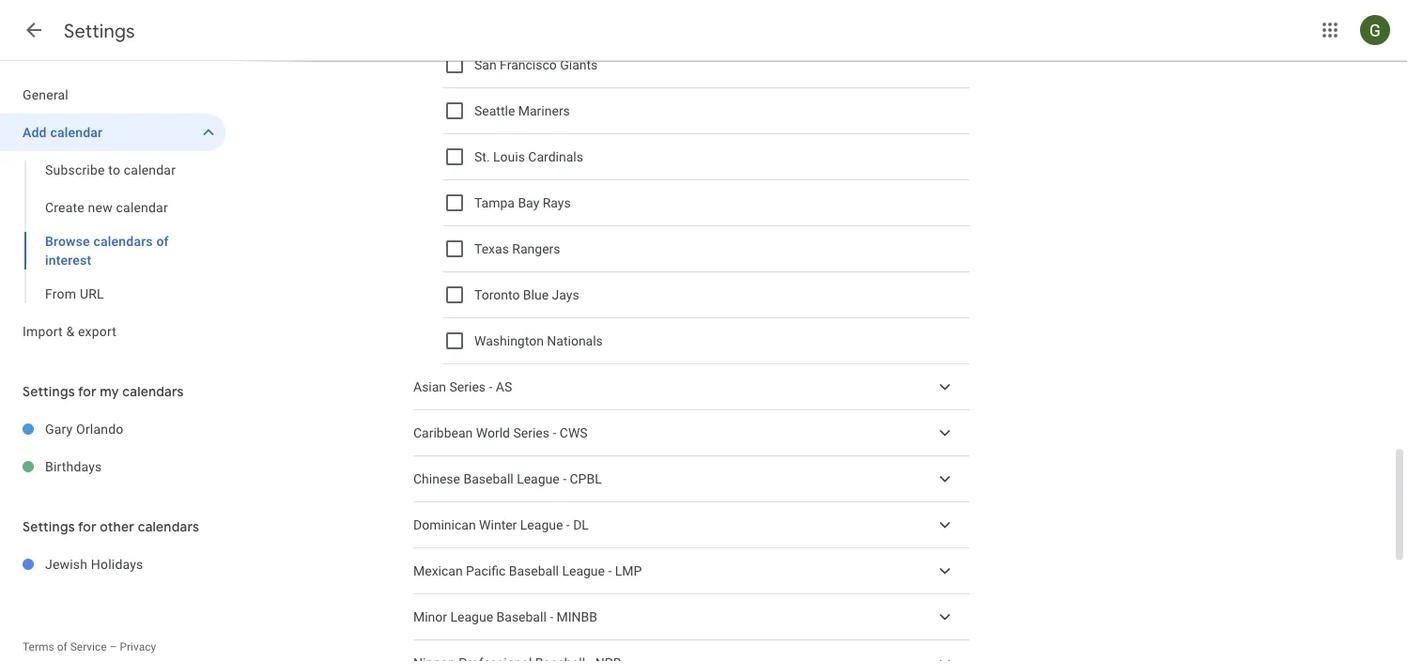 Task type: describe. For each thing, give the bounding box(es) containing it.
asian
[[413, 379, 446, 395]]

louis
[[493, 149, 525, 165]]

league inside tree item
[[562, 563, 605, 579]]

my
[[100, 383, 119, 400]]

league inside tree item
[[517, 471, 560, 487]]

settings for my calendars
[[23, 383, 184, 400]]

terms of service – privacy
[[23, 641, 156, 654]]

minor
[[413, 609, 447, 625]]

calendars inside browse calendars of interest
[[93, 233, 153, 249]]

calendar inside tree item
[[50, 124, 103, 140]]

–
[[110, 641, 117, 654]]

chinese baseball league - cpbl
[[413, 471, 602, 487]]

asian series - as tree item
[[413, 365, 970, 411]]

baseball for league
[[497, 609, 547, 625]]

cws
[[560, 425, 588, 441]]

- for minbb
[[550, 609, 553, 625]]

mexican pacific baseball league - lmp
[[413, 563, 642, 579]]

terms
[[23, 641, 54, 654]]

add calendar
[[23, 124, 103, 140]]

blue
[[523, 287, 549, 303]]

cpbl
[[570, 471, 602, 487]]

privacy link
[[120, 641, 156, 654]]

settings for settings
[[64, 19, 135, 43]]

create
[[45, 200, 85, 215]]

jewish holidays
[[45, 557, 143, 572]]

pacific
[[466, 563, 506, 579]]

gary
[[45, 421, 73, 437]]

birthdays
[[45, 459, 102, 474]]

rays
[[543, 195, 571, 211]]

dl
[[573, 517, 589, 533]]

minbb
[[557, 609, 598, 625]]

texas rangers
[[474, 241, 560, 257]]

export
[[78, 324, 117, 339]]

league inside "tree item"
[[520, 517, 563, 533]]

caribbean world series - cws tree item
[[413, 411, 970, 457]]

group containing subscribe to calendar
[[0, 151, 225, 313]]

calendars for other
[[138, 519, 199, 535]]

add
[[23, 124, 47, 140]]

- for dl
[[566, 517, 570, 533]]

tampa
[[474, 195, 515, 211]]

st. louis cardinals
[[474, 149, 583, 165]]

dominican
[[413, 517, 476, 533]]

general
[[23, 87, 69, 102]]

from
[[45, 286, 76, 302]]

tree containing general
[[0, 76, 225, 350]]

mariners
[[518, 103, 570, 119]]

washington
[[474, 333, 544, 349]]

for for other
[[78, 519, 97, 535]]

for for my
[[78, 383, 97, 400]]

jewish holidays tree item
[[0, 546, 225, 583]]

subscribe
[[45, 162, 105, 178]]

chinese baseball league - cpbl tree item
[[413, 457, 970, 503]]

from url
[[45, 286, 104, 302]]

calendars for my
[[122, 383, 184, 400]]

settings for my calendars tree
[[0, 411, 225, 486]]

settings for other calendars
[[23, 519, 199, 535]]

settings heading
[[64, 19, 135, 43]]

subscribe to calendar
[[45, 162, 176, 178]]

texas
[[474, 241, 509, 257]]

tampa bay rays
[[474, 195, 571, 211]]

as
[[496, 379, 512, 395]]

holidays
[[91, 557, 143, 572]]

francisco
[[500, 57, 557, 73]]

settings for settings for my calendars
[[23, 383, 75, 400]]

to
[[108, 162, 120, 178]]



Task type: locate. For each thing, give the bounding box(es) containing it.
new
[[88, 200, 113, 215]]

2 for from the top
[[78, 519, 97, 535]]

settings
[[64, 19, 135, 43], [23, 383, 75, 400], [23, 519, 75, 535]]

gary orlando
[[45, 421, 124, 437]]

baseball inside tree item
[[464, 471, 514, 487]]

- left as
[[489, 379, 493, 395]]

series right 'world'
[[513, 425, 550, 441]]

- left "cpbl"
[[563, 471, 567, 487]]

url
[[80, 286, 104, 302]]

for left the other
[[78, 519, 97, 535]]

minor league baseball - minbb
[[413, 609, 598, 625]]

1 vertical spatial calendars
[[122, 383, 184, 400]]

mexican pacific baseball league - lmp tree item
[[413, 549, 970, 595]]

asian series - as
[[413, 379, 512, 395]]

baseball right pacific
[[509, 563, 559, 579]]

st.
[[474, 149, 490, 165]]

baseball for pacific
[[509, 563, 559, 579]]

mexican
[[413, 563, 463, 579]]

toronto
[[474, 287, 520, 303]]

0 vertical spatial of
[[156, 233, 169, 249]]

cardinals
[[528, 149, 583, 165]]

league left dl on the left bottom of page
[[520, 517, 563, 533]]

jewish
[[45, 557, 88, 572]]

baseball inside tree item
[[497, 609, 547, 625]]

washington nationals
[[474, 333, 603, 349]]

- inside tree item
[[563, 471, 567, 487]]

- for cws
[[553, 425, 556, 441]]

service
[[70, 641, 107, 654]]

2 vertical spatial settings
[[23, 519, 75, 535]]

world
[[476, 425, 510, 441]]

- inside "tree item"
[[566, 517, 570, 533]]

settings right go back icon
[[64, 19, 135, 43]]

dominican winter league - dl
[[413, 517, 589, 533]]

chinese
[[413, 471, 460, 487]]

birthdays tree item
[[0, 448, 225, 486]]

series
[[450, 379, 486, 395], [513, 425, 550, 441]]

-
[[489, 379, 493, 395], [553, 425, 556, 441], [563, 471, 567, 487], [566, 517, 570, 533], [608, 563, 612, 579], [550, 609, 553, 625]]

0 vertical spatial calendars
[[93, 233, 153, 249]]

calendars up jewish holidays link
[[138, 519, 199, 535]]

1 vertical spatial baseball
[[509, 563, 559, 579]]

1 vertical spatial series
[[513, 425, 550, 441]]

create new calendar
[[45, 200, 168, 215]]

series left as
[[450, 379, 486, 395]]

- left minbb
[[550, 609, 553, 625]]

1 horizontal spatial series
[[513, 425, 550, 441]]

baseball
[[464, 471, 514, 487], [509, 563, 559, 579], [497, 609, 547, 625]]

0 horizontal spatial of
[[57, 641, 67, 654]]

settings up jewish
[[23, 519, 75, 535]]

caribbean world series - cws
[[413, 425, 588, 441]]

calendar right to
[[124, 162, 176, 178]]

0 horizontal spatial series
[[450, 379, 486, 395]]

- left lmp
[[608, 563, 612, 579]]

league
[[517, 471, 560, 487], [520, 517, 563, 533], [562, 563, 605, 579], [451, 609, 493, 625]]

of right terms
[[57, 641, 67, 654]]

tree item
[[413, 641, 970, 661]]

1 vertical spatial of
[[57, 641, 67, 654]]

jewish holidays link
[[45, 546, 225, 583]]

2 vertical spatial calendars
[[138, 519, 199, 535]]

baseball down mexican pacific baseball league - lmp
[[497, 609, 547, 625]]

calendar right new
[[116, 200, 168, 215]]

giants
[[560, 57, 598, 73]]

privacy
[[120, 641, 156, 654]]

- for cpbl
[[563, 471, 567, 487]]

seattle mariners
[[474, 103, 570, 119]]

baseball inside tree item
[[509, 563, 559, 579]]

settings up gary
[[23, 383, 75, 400]]

league inside tree item
[[451, 609, 493, 625]]

1 horizontal spatial of
[[156, 233, 169, 249]]

1 vertical spatial for
[[78, 519, 97, 535]]

orlando
[[76, 421, 124, 437]]

jays
[[552, 287, 579, 303]]

bay
[[518, 195, 539, 211]]

nationals
[[547, 333, 603, 349]]

- left cws
[[553, 425, 556, 441]]

0 vertical spatial series
[[450, 379, 486, 395]]

for left my
[[78, 383, 97, 400]]

tree
[[0, 76, 225, 350]]

birthdays link
[[45, 448, 225, 486]]

lmp
[[615, 563, 642, 579]]

&
[[66, 324, 75, 339]]

san francisco giants
[[474, 57, 598, 73]]

league right minor
[[451, 609, 493, 625]]

caribbean
[[413, 425, 473, 441]]

- left dl on the left bottom of page
[[566, 517, 570, 533]]

settings for settings for other calendars
[[23, 519, 75, 535]]

1 vertical spatial settings
[[23, 383, 75, 400]]

calendar up subscribe
[[50, 124, 103, 140]]

0 vertical spatial baseball
[[464, 471, 514, 487]]

2 vertical spatial calendar
[[116, 200, 168, 215]]

import & export
[[23, 324, 117, 339]]

interest
[[45, 252, 91, 268]]

group
[[0, 151, 225, 313]]

import
[[23, 324, 63, 339]]

add calendar tree item
[[0, 114, 225, 151]]

minor league baseball - minbb tree item
[[413, 595, 970, 641]]

gary orlando tree item
[[0, 411, 225, 448]]

other
[[100, 519, 135, 535]]

browse calendars of interest
[[45, 233, 169, 268]]

0 vertical spatial calendar
[[50, 124, 103, 140]]

toronto blue jays
[[474, 287, 579, 303]]

rangers
[[512, 241, 560, 257]]

2 vertical spatial baseball
[[497, 609, 547, 625]]

calendars down create new calendar
[[93, 233, 153, 249]]

calendar for subscribe to calendar
[[124, 162, 176, 178]]

winter
[[479, 517, 517, 533]]

- inside tree item
[[550, 609, 553, 625]]

baseball down 'world'
[[464, 471, 514, 487]]

calendar
[[50, 124, 103, 140], [124, 162, 176, 178], [116, 200, 168, 215]]

of inside browse calendars of interest
[[156, 233, 169, 249]]

terms of service link
[[23, 641, 107, 654]]

dominican winter league - dl tree item
[[413, 503, 970, 549]]

san
[[474, 57, 497, 73]]

league left "cpbl"
[[517, 471, 560, 487]]

1 for from the top
[[78, 383, 97, 400]]

calendar for create new calendar
[[116, 200, 168, 215]]

for
[[78, 383, 97, 400], [78, 519, 97, 535]]

go back image
[[23, 19, 45, 41]]

calendars
[[93, 233, 153, 249], [122, 383, 184, 400], [138, 519, 199, 535]]

league left lmp
[[562, 563, 605, 579]]

seattle
[[474, 103, 515, 119]]

0 vertical spatial for
[[78, 383, 97, 400]]

1 vertical spatial calendar
[[124, 162, 176, 178]]

of down create new calendar
[[156, 233, 169, 249]]

calendars right my
[[122, 383, 184, 400]]

of
[[156, 233, 169, 249], [57, 641, 67, 654]]

browse
[[45, 233, 90, 249]]

0 vertical spatial settings
[[64, 19, 135, 43]]



Task type: vqa. For each thing, say whether or not it's contained in the screenshot.
Orlando
yes



